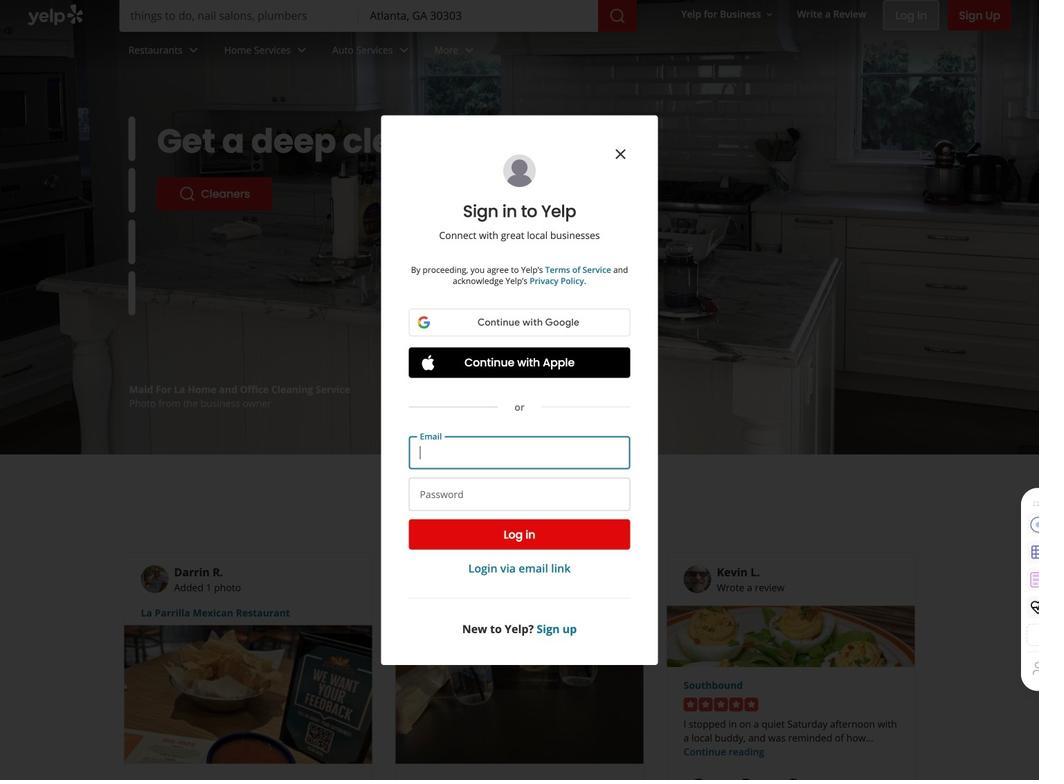 Task type: vqa. For each thing, say whether or not it's contained in the screenshot.
left an
no



Task type: locate. For each thing, give the bounding box(es) containing it.
1 24 chevron down v2 image from the left
[[185, 42, 202, 58]]

explore banner section banner
[[0, 0, 1040, 780]]

5 star rating image
[[684, 698, 759, 711]]

24 useful v2 image
[[691, 778, 708, 780]]

2 vertical spatial select slide image
[[129, 220, 135, 264]]

1 horizontal spatial 24 chevron down v2 image
[[396, 42, 413, 58]]

0 vertical spatial select slide image
[[129, 116, 135, 161]]

  email field
[[409, 436, 631, 469]]

1 vertical spatial select slide image
[[129, 168, 135, 213]]

  password field
[[409, 477, 631, 511]]

16 chevron down v2 image
[[764, 9, 776, 20]]

24 chevron down v2 image
[[185, 42, 202, 58], [396, 42, 413, 58], [462, 42, 478, 58]]

2 select slide image from the top
[[129, 168, 135, 213]]

close image
[[613, 146, 629, 162]]

24 funny v2 image
[[738, 778, 755, 780]]

select slide image
[[129, 116, 135, 161], [129, 168, 135, 213], [129, 220, 135, 264]]

1 select slide image from the top
[[129, 116, 135, 161]]

none search field inside explore banner section banner
[[120, 0, 637, 32]]

None search field
[[0, 0, 1040, 780], [120, 0, 637, 32], [0, 0, 1040, 780]]

dialog
[[0, 0, 1040, 780]]

24 search v2 image
[[179, 186, 196, 202]]

  email field inside explore banner section banner
[[409, 436, 631, 469]]

2 horizontal spatial 24 chevron down v2 image
[[462, 42, 478, 58]]

business categories element
[[117, 32, 1012, 72]]

photo of darrin r. image
[[141, 565, 169, 593]]

3 24 chevron down v2 image from the left
[[462, 42, 478, 58]]

0 horizontal spatial 24 chevron down v2 image
[[185, 42, 202, 58]]



Task type: describe. For each thing, give the bounding box(es) containing it.
24 cool v2 image
[[785, 778, 802, 780]]

2 24 chevron down v2 image from the left
[[396, 42, 413, 58]]

photo of kevin l. image
[[684, 565, 712, 593]]

24 apple v2 image
[[420, 354, 437, 371]]

  password field inside explore banner section banner
[[409, 477, 631, 511]]

24 chevron down v2 image
[[294, 42, 310, 58]]

explore recent activity section section
[[113, 455, 927, 780]]

none search field search
[[120, 0, 637, 32]]

3 select slide image from the top
[[129, 220, 135, 264]]

search image
[[610, 8, 626, 24]]



